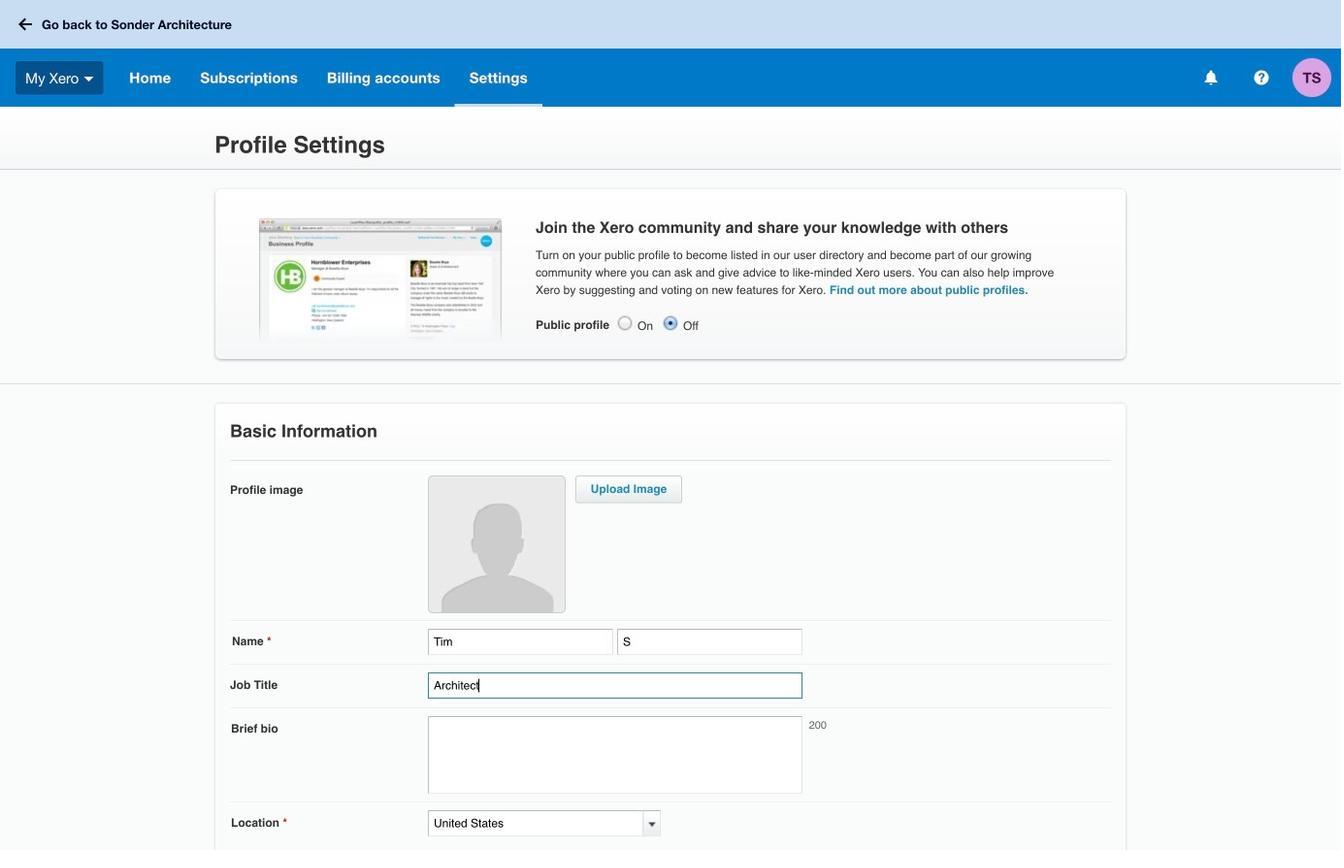 Task type: locate. For each thing, give the bounding box(es) containing it.
None button
[[617, 314, 634, 332], [662, 314, 680, 332], [617, 314, 634, 332], [662, 314, 680, 332]]

banner
[[0, 0, 1342, 107]]

None text field
[[428, 673, 803, 699], [428, 717, 803, 794], [428, 811, 644, 837], [428, 673, 803, 699], [428, 717, 803, 794], [428, 811, 644, 837]]

svg image
[[18, 18, 32, 31], [1205, 70, 1218, 85], [1255, 70, 1270, 85], [84, 76, 94, 81]]

Last text field
[[618, 629, 803, 655]]



Task type: describe. For each thing, give the bounding box(es) containing it.
First text field
[[428, 629, 614, 655]]



Task type: vqa. For each thing, say whether or not it's contained in the screenshot.
you're
no



